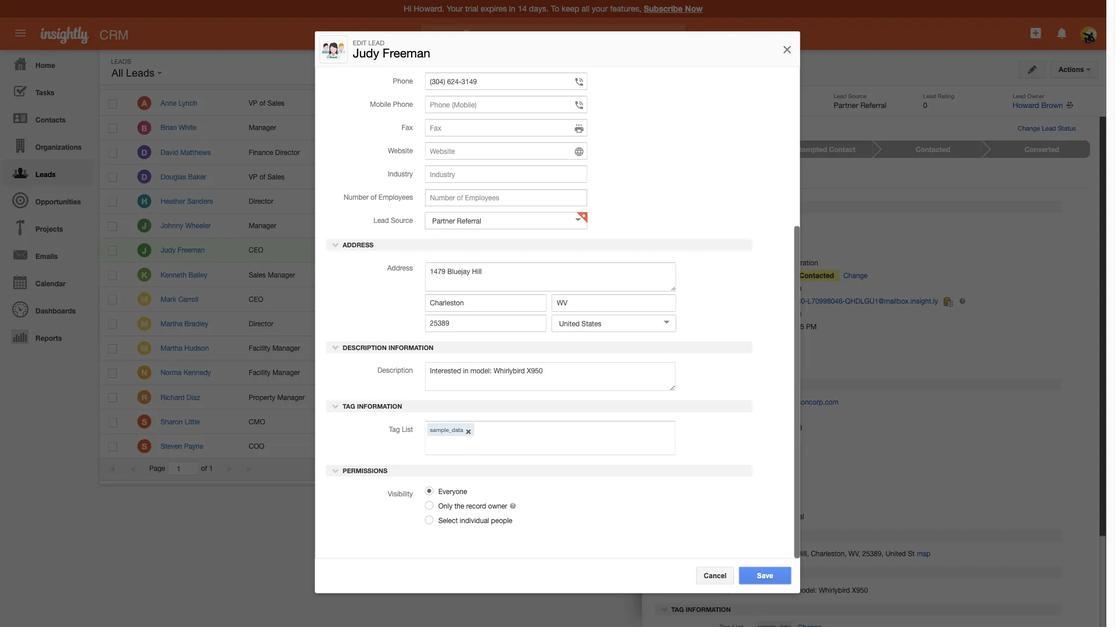 Task type: locate. For each thing, give the bounding box(es) containing it.
0 horizontal spatial (304) 624-3149
[[425, 246, 472, 254]]

(501) 733-1738
[[425, 295, 472, 303]]

lead left status
[[1042, 125, 1056, 132]]

City text field
[[424, 295, 546, 312]]

change for change lead status
[[1018, 125, 1040, 132]]

- up state/province text field
[[623, 246, 625, 254]]

0 vertical spatial description information
[[341, 344, 433, 352]]

manager inside n row
[[272, 369, 300, 377]]

m link left the martha bradley at the bottom left of page
[[137, 317, 151, 331]]

individual
[[459, 517, 489, 525]]

brown inside k row
[[818, 271, 838, 279]]

2 j from the top
[[142, 246, 147, 255]]

follow image inside k row
[[880, 270, 891, 281]]

1:35 for r
[[725, 393, 739, 401]]

1479
[[755, 549, 771, 558]]

s row down sharon.little@sawayn.com
[[99, 434, 929, 459]]

mark carroll
[[161, 295, 199, 303]]

all inside leads all leads
[[112, 67, 123, 79]]

1 vertical spatial llc
[[375, 369, 388, 377]]

in
[[788, 586, 794, 594]]

change up converted link
[[1018, 125, 1040, 132]]

open - notcontacted cell
[[593, 238, 681, 263], [593, 312, 681, 336], [593, 410, 681, 434]]

brown inside h row
[[818, 197, 838, 205]]

2 s from the top
[[142, 442, 147, 451]]

2 vertical spatial address
[[718, 398, 743, 406]]

j down h at the top left of the page
[[142, 221, 147, 231]]

1 vp from the top
[[249, 99, 258, 107]]

s link for steven payne
[[137, 439, 151, 453]]

16- inside m row
[[690, 344, 700, 352]]

1 vertical spatial corporation
[[781, 259, 818, 267]]

director inside h row
[[249, 197, 273, 205]]

m for martha hudson
[[141, 344, 148, 353]]

1 facility manager from the top
[[249, 344, 300, 352]]

name right full
[[174, 75, 194, 83]]

lead for lead source partner referral
[[834, 92, 847, 99]]

m row down mcarroll@gsd.com
[[99, 312, 929, 336]]

white
[[179, 124, 197, 132]]

date left last on the bottom right of the page
[[681, 335, 695, 344]]

2 ceo cell from the top
[[240, 287, 328, 312]]

howard for 7387
[[791, 344, 816, 352]]

d link up h "link"
[[137, 170, 151, 184]]

Description text field
[[424, 362, 675, 391]]

b link
[[137, 121, 151, 135]]

1 open - notcontacted cell from the top
[[593, 238, 681, 263]]

information down the padberg company on the left of page
[[357, 403, 402, 411]]

None radio
[[424, 487, 433, 496], [424, 501, 433, 510], [424, 516, 433, 525], [424, 487, 433, 496], [424, 501, 433, 510], [424, 516, 433, 525]]

0 vertical spatial corporation
[[363, 246, 400, 254]]

2 ceo from the top
[[249, 295, 263, 303]]

vp of sales inside d row
[[249, 173, 284, 181]]

howard brown for douglas.baker@durganandsons.com
[[791, 173, 838, 181]]

1 manager cell from the top
[[240, 116, 328, 140]]

owner inside lead owner howard brown
[[1027, 92, 1044, 99]]

0 vertical spatial chevron down image
[[331, 403, 339, 411]]

change for change
[[843, 272, 868, 280]]

1 vertical spatial change
[[843, 272, 868, 280]]

vp up finance
[[249, 99, 258, 107]]

manager cell for j
[[240, 214, 328, 238]]

nov- for r
[[700, 393, 715, 401]]

ceo cell
[[240, 238, 328, 263], [240, 287, 328, 312]]

2 vertical spatial judy freeman
[[161, 246, 205, 254]]

chevron down image for description
[[331, 344, 339, 352]]

(304) 624-3149 for (304) 624-3149 cell
[[425, 246, 472, 254]]

rkdiaz@padbergh.com
[[513, 393, 583, 401]]

vp inside the a row
[[249, 99, 258, 107]]

0 horizontal spatial jfreeman@rolfsoncorp.com
[[513, 246, 597, 254]]

1 vertical spatial 3149
[[787, 424, 802, 432]]

website field image
[[574, 146, 584, 158]]

api link
[[437, 519, 448, 527]]

of down finance
[[259, 173, 266, 181]]

0 vertical spatial rolfson
[[337, 246, 361, 254]]

brown for 7387
[[818, 344, 838, 352]]

howard brown link
[[791, 99, 838, 107], [1013, 100, 1063, 109], [791, 124, 838, 132], [791, 148, 838, 156], [791, 173, 838, 181], [791, 197, 838, 205], [791, 222, 838, 230], [791, 246, 838, 254], [791, 271, 838, 279], [791, 295, 838, 303], [755, 310, 802, 318], [791, 320, 838, 328], [791, 344, 838, 352], [791, 369, 838, 377], [791, 393, 838, 401], [791, 418, 838, 426], [791, 442, 838, 450]]

ben.nelson1980-l70998046-qhdlgu1@mailbox.insight.ly link
[[755, 297, 938, 305]]

- inside m row
[[623, 320, 625, 328]]

1 vertical spatial d
[[141, 172, 147, 182]]

0 vertical spatial owner
[[809, 75, 831, 83]]

3 m row from the top
[[99, 336, 929, 361]]

nov- for j
[[700, 246, 715, 254]]

import up export
[[946, 136, 967, 144]]

1738
[[457, 295, 472, 303]]

people
[[491, 517, 512, 525]]

d row
[[99, 140, 929, 165], [99, 165, 929, 189]]

brown for 2433
[[818, 369, 838, 377]]

howard inside lead owner howard brown
[[1013, 100, 1039, 109]]

1 follow image from the top
[[880, 98, 891, 109]]

follow image
[[764, 66, 776, 77], [880, 123, 891, 134], [880, 147, 891, 158], [880, 221, 891, 232], [880, 294, 891, 305], [880, 319, 891, 330], [880, 368, 891, 379], [880, 392, 891, 403]]

projects link
[[3, 214, 93, 241]]

lead down trophy group cell on the top left of the page
[[373, 217, 389, 225]]

715-
[[442, 393, 457, 401]]

j row
[[99, 214, 929, 238], [99, 238, 929, 263]]

description
[[342, 344, 386, 352], [377, 367, 413, 375], [671, 569, 715, 577], [708, 586, 743, 594]]

open inside j 'row'
[[601, 246, 621, 254]]

2 director cell from the top
[[240, 312, 328, 336]]

16- for j
[[690, 246, 700, 254]]

chevron down image left permissions
[[331, 467, 339, 475]]

navigation
[[0, 50, 93, 350]]

follow image inside h row
[[880, 196, 891, 207]]

(304) 624-3149 up the (407) 546-6906 at the left of page
[[425, 246, 472, 254]]

624- for (304) 624-3149 link
[[772, 424, 787, 432]]

2 s link from the top
[[137, 439, 151, 453]]

wheeler
[[185, 222, 211, 230]]

0 vertical spatial vp
[[249, 99, 258, 107]]

actions
[[1059, 66, 1086, 73]]

description information up swaniawski llc cell
[[341, 344, 433, 352]]

manager inside m row
[[272, 344, 300, 352]]

jfreeman@rolfsoncorp.com down jwheeler@rgf.com cell
[[513, 246, 597, 254]]

cancel button
[[696, 567, 734, 585]]

lead inside row
[[791, 75, 807, 83]]

0 vertical spatial (304) 624-3149
[[425, 246, 472, 254]]

1:35 inside m row
[[725, 344, 739, 352]]

open
[[601, 246, 621, 254], [761, 272, 781, 280], [601, 320, 621, 328], [601, 418, 621, 426]]

source inside lead source partner referral
[[848, 92, 867, 99]]

freeman
[[383, 46, 430, 60], [713, 64, 761, 79], [772, 233, 799, 241], [178, 246, 205, 254]]

rolfson corporation cell
[[328, 238, 416, 263]]

howard inside n row
[[791, 369, 816, 377]]

brown
[[818, 99, 838, 107], [1041, 100, 1063, 109], [818, 124, 838, 132], [818, 148, 838, 156], [818, 173, 838, 181], [818, 197, 838, 205], [818, 222, 838, 230], [818, 246, 838, 254], [818, 271, 838, 279], [782, 284, 802, 293], [818, 295, 838, 303], [782, 310, 802, 318], [818, 320, 838, 328], [818, 344, 838, 352], [818, 369, 838, 377], [818, 393, 838, 401], [818, 418, 838, 426], [818, 442, 838, 450]]

8 follow image from the top
[[880, 441, 891, 452]]

2 vertical spatial director
[[249, 320, 273, 328]]

1 vertical spatial director cell
[[240, 312, 328, 336]]

1 vertical spatial vp of sales
[[249, 173, 284, 181]]

follow image inside j 'row'
[[880, 245, 891, 256]]

1 vertical spatial partner
[[755, 512, 778, 521]]

pm inside j 'row'
[[741, 246, 751, 254]]

follow image inside n row
[[880, 368, 891, 379]]

1 vertical spatial 624-
[[772, 424, 787, 432]]

None checkbox
[[108, 74, 117, 83], [108, 99, 117, 109], [108, 148, 117, 158], [108, 222, 117, 231], [108, 246, 117, 256], [108, 393, 117, 403], [108, 418, 117, 427], [108, 442, 117, 452], [108, 74, 117, 83], [108, 99, 117, 109], [108, 148, 117, 158], [108, 222, 117, 231], [108, 246, 117, 256], [108, 393, 117, 403], [108, 418, 117, 427], [108, 442, 117, 452]]

2 d row from the top
[[99, 165, 929, 189]]

0 vertical spatial j
[[142, 221, 147, 231]]

chevron down image
[[331, 241, 339, 249], [331, 344, 339, 352]]

1 vertical spatial import
[[982, 184, 1002, 192]]

chevron down image for tag list
[[331, 403, 339, 411]]

kenneth bailey link
[[161, 271, 213, 279]]

0 vertical spatial partner
[[834, 100, 858, 109]]

0 horizontal spatial partner
[[755, 512, 778, 521]]

m up n link
[[141, 344, 148, 353]]

all down crm
[[112, 67, 123, 79]]

nov- for m
[[700, 344, 715, 352]]

vp of sales down finance
[[249, 173, 284, 181]]

gottlieb,
[[337, 295, 364, 303]]

referral
[[860, 100, 887, 109], [780, 512, 804, 521]]

and inside "gottlieb, schultz and d'amore" cell
[[390, 295, 402, 303]]

facility manager inside m row
[[249, 344, 300, 352]]

open down the closed
[[601, 418, 621, 426]]

export leads link
[[936, 152, 988, 160]]

1 horizontal spatial (304) 624-3149
[[755, 424, 802, 432]]

5 follow image from the top
[[880, 270, 891, 281]]

None checkbox
[[108, 124, 117, 133], [108, 173, 117, 182], [108, 197, 117, 207], [108, 271, 117, 280], [108, 295, 117, 305], [108, 320, 117, 329], [108, 344, 117, 354], [108, 369, 117, 378], [108, 124, 117, 133], [108, 173, 117, 182], [108, 197, 117, 207], [108, 271, 117, 280], [108, 295, 117, 305], [108, 320, 117, 329], [108, 344, 117, 354], [108, 369, 117, 378]]

1 vertical spatial vp
[[249, 173, 258, 181]]

2 vp of sales cell from the top
[[240, 165, 328, 189]]

and left sons at top left
[[361, 173, 373, 181]]

1 horizontal spatial rolfson corporation
[[755, 259, 818, 267]]

0 vertical spatial d
[[141, 148, 147, 157]]

1 vertical spatial ceo cell
[[240, 287, 328, 312]]

(937)
[[425, 222, 440, 230]]

howard brown inside n row
[[791, 369, 838, 377]]

and for gleason
[[393, 222, 404, 230]]

new
[[1025, 63, 1039, 71]]

0 vertical spatial activity
[[721, 335, 743, 344]]

0 vertical spatial director
[[275, 148, 300, 156]]

2 vertical spatial sales
[[249, 271, 266, 279]]

nov- inside m row
[[700, 344, 715, 352]]

1479 bluejay hill, charleston, wv, 25389, united states
[[755, 549, 928, 558]]

1 ceo cell from the top
[[240, 238, 328, 263]]

row
[[99, 68, 928, 90]]

brown inside r row
[[818, 393, 838, 401]]

0 vertical spatial rolfson corporation
[[337, 246, 400, 254]]

source inside judy freeman dialog
[[391, 217, 413, 225]]

nov- left title
[[700, 246, 715, 254]]

email address
[[699, 398, 743, 406]]

16-nov-23 import link
[[936, 184, 1002, 192]]

open - notcontacted cell for m
[[593, 312, 681, 336]]

follow image for 7387
[[880, 343, 891, 354]]

only
[[438, 502, 452, 510]]

howard brown for nkennedy@swaniawskillc.com
[[791, 369, 838, 377]]

bwhite@boganinc.com cell
[[504, 116, 593, 140]]

6 follow image from the top
[[880, 343, 891, 354]]

2 follow image from the top
[[880, 172, 891, 183]]

ceo cell for m
[[240, 287, 328, 312]]

open inside cell
[[601, 418, 621, 426]]

r row
[[99, 385, 929, 410]]

follow image inside r row
[[880, 392, 891, 403]]

- inside j 'row'
[[623, 246, 625, 254]]

0 horizontal spatial rolfson corporation
[[337, 246, 400, 254]]

0 horizontal spatial import
[[946, 136, 967, 144]]

3 follow image from the top
[[880, 196, 891, 207]]

information down the 1479
[[717, 569, 762, 577]]

0 vertical spatial facility
[[249, 344, 271, 352]]

trophy
[[337, 197, 358, 205]]

(570) 412-6279 cell
[[416, 140, 504, 165]]

0 vertical spatial judy freeman
[[684, 64, 761, 79]]

facility manager cell for n
[[240, 361, 328, 385]]

0 vertical spatial ceo cell
[[240, 238, 328, 263]]

1 martha from the top
[[161, 320, 182, 328]]

2 manager cell from the top
[[240, 214, 328, 238]]

- down state/province text field
[[623, 320, 625, 328]]

martha down mark
[[161, 320, 182, 328]]

(251) 735-5824
[[425, 124, 472, 132]]

cell
[[593, 91, 681, 116], [681, 91, 782, 116], [328, 116, 416, 140], [593, 116, 681, 140], [681, 116, 782, 140], [900, 116, 929, 140], [328, 140, 416, 165], [593, 140, 681, 165], [681, 140, 782, 165], [593, 165, 681, 189], [681, 165, 782, 189], [900, 165, 929, 189], [593, 189, 681, 214], [681, 189, 782, 214], [593, 214, 681, 238], [681, 214, 782, 238], [900, 214, 929, 238], [99, 238, 128, 263], [900, 238, 929, 263], [328, 263, 416, 287], [504, 263, 593, 287], [593, 263, 681, 287], [681, 263, 782, 287], [900, 263, 929, 287], [593, 287, 681, 312], [681, 287, 782, 312], [328, 312, 416, 336], [681, 312, 782, 336], [900, 312, 929, 336], [504, 336, 593, 361], [593, 336, 681, 361], [900, 336, 929, 361], [593, 361, 681, 385], [681, 361, 782, 385], [328, 410, 416, 434], [681, 410, 782, 434], [900, 410, 929, 434], [328, 434, 416, 459], [504, 434, 593, 459], [593, 434, 681, 459], [681, 434, 782, 459], [900, 434, 929, 459]]

closed - disqualified cell
[[593, 385, 681, 410]]

3149 down jfreeman@rolfsoncorp.com link at right
[[787, 424, 802, 432]]

1 vertical spatial tag
[[389, 426, 400, 434]]

(775) 616-7387 cell
[[416, 336, 504, 361]]

facility manager inside n row
[[249, 369, 300, 377]]

information up email address in the bottom right of the page
[[713, 381, 758, 388]]

owner right record permissions 'image'
[[809, 75, 831, 83]]

director
[[275, 148, 300, 156], [249, 197, 273, 205], [249, 320, 273, 328]]

richard diaz link
[[161, 393, 206, 401]]

1 d link from the top
[[137, 145, 151, 159]]

follow image for jwheeler@rgf.com
[[880, 221, 891, 232]]

lead for lead owner
[[791, 75, 807, 83]]

1 m from the top
[[141, 295, 148, 304]]

payne
[[184, 442, 203, 450]]

2433
[[457, 369, 472, 377]]

director down finance
[[249, 197, 273, 205]]

tag information down the padberg company on the left of page
[[341, 403, 402, 411]]

0 horizontal spatial rolfson
[[337, 246, 361, 254]]

j link up k link
[[137, 243, 151, 257]]

1 horizontal spatial (304)
[[755, 424, 770, 432]]

2 m from the top
[[141, 319, 148, 329]]

row containing full name
[[99, 68, 928, 90]]

1 vertical spatial rolfson corporation
[[755, 259, 818, 267]]

brown inside the a row
[[818, 99, 838, 107]]

2 martha from the top
[[161, 344, 182, 352]]

follow image inside d row
[[880, 172, 891, 183]]

0 vertical spatial s link
[[137, 415, 151, 429]]

d link down b
[[137, 145, 151, 159]]

howard brown for mcarroll@gsd.com
[[791, 295, 838, 303]]

1 phone field image from the top
[[574, 100, 584, 111]]

howard for 6279
[[791, 148, 816, 156]]

16-nov-23 1:35 pm for j
[[690, 246, 751, 254]]

vp
[[249, 99, 258, 107], [249, 173, 258, 181]]

0 horizontal spatial change
[[843, 272, 868, 280]]

and right schultz
[[390, 295, 402, 303]]

howard for 3860
[[791, 99, 816, 107]]

subscribe now link
[[644, 4, 703, 13]]

facility for m
[[249, 344, 271, 352]]

director cell for h
[[240, 189, 328, 214]]

(304) down jfreeman@rolfsoncorp.com link at right
[[755, 424, 770, 432]]

all leads button
[[109, 64, 165, 82]]

(501) 733-1738 cell
[[416, 287, 504, 312]]

address down rogahn,
[[341, 242, 373, 249]]

freeman inside edit lead judy freeman
[[383, 46, 430, 60]]

1 vertical spatial email
[[692, 411, 709, 419]]

0 vertical spatial referral
[[860, 100, 887, 109]]

1 vertical spatial chevron down image
[[331, 344, 339, 352]]

4 follow image from the top
[[880, 245, 891, 256]]

brown inside b row
[[818, 124, 838, 132]]

app
[[496, 519, 508, 527]]

0 horizontal spatial all
[[112, 67, 123, 79]]

s down r
[[142, 417, 147, 427]]

facility manager cell for m
[[240, 336, 328, 361]]

s link for sharon little
[[137, 415, 151, 429]]

follow image for 3149
[[880, 245, 891, 256]]

1 vp of sales from the top
[[249, 99, 284, 107]]

1 horizontal spatial description information
[[670, 569, 762, 577]]

pm inside m row
[[741, 344, 751, 352]]

vp down finance
[[249, 173, 258, 181]]

manager inside b row
[[249, 124, 276, 132]]

website
[[388, 147, 413, 155]]

2 vertical spatial and
[[390, 295, 402, 303]]

6279
[[457, 148, 472, 156]]

nov-
[[957, 184, 972, 192], [700, 246, 715, 254], [766, 323, 781, 331], [700, 344, 715, 352], [700, 393, 715, 401]]

d link for douglas baker
[[137, 170, 151, 184]]

1 vertical spatial facility
[[249, 369, 271, 377]]

2 16-nov-23 1:35 pm cell from the top
[[681, 336, 782, 361]]

2 s row from the top
[[99, 434, 929, 459]]

lead right edit
[[368, 39, 384, 46]]

lead inside lead owner howard brown
[[1013, 92, 1026, 99]]

23 down additional information
[[715, 393, 723, 401]]

m link up n link
[[137, 341, 151, 355]]

546-
[[442, 271, 457, 279]]

director cell down sales manager cell
[[240, 312, 328, 336]]

sales inside d row
[[267, 173, 284, 181]]

map
[[917, 549, 931, 558]]

howard brown link inside h row
[[791, 197, 838, 205]]

howard for 9290
[[791, 442, 816, 450]]

rolfson corporation down rogahn, gleason and farrell cell
[[337, 246, 400, 254]]

howard inside r row
[[791, 393, 816, 401]]

Search all data.... text field
[[456, 24, 685, 45]]

j for judy freeman
[[142, 246, 147, 255]]

vp of sales inside the a row
[[249, 99, 284, 107]]

howard brown inside h row
[[791, 197, 838, 205]]

2 j link from the top
[[137, 243, 151, 257]]

manager inside the property manager cell
[[277, 393, 305, 401]]

hsanders@trophygroup.com cell
[[504, 189, 601, 214]]

1 j from the top
[[142, 221, 147, 231]]

brown for 9270
[[818, 418, 838, 426]]

follow image inside j 'row'
[[880, 221, 891, 232]]

howard inside the a row
[[791, 99, 816, 107]]

chevron down image for address
[[331, 241, 339, 249]]

2 phone field image from the top
[[574, 123, 584, 135]]

16-nov-23 1:35 pm for r
[[690, 393, 751, 401]]

opportunities
[[35, 197, 81, 206]]

1 director cell from the top
[[240, 189, 328, 214]]

rolfson up ben.nelson1980-
[[755, 259, 779, 267]]

16-nov-23 1:35 pm cell
[[681, 238, 782, 263], [681, 336, 782, 361], [681, 385, 782, 410]]

bluejay
[[773, 549, 795, 558]]

1 horizontal spatial all
[[433, 30, 442, 39]]

(304) inside cell
[[425, 246, 440, 254]]

finance
[[249, 148, 273, 156]]

column header
[[592, 68, 680, 90], [680, 68, 782, 90]]

howard brown for sharon.little@sawayn.com
[[791, 418, 838, 426]]

howard brown inside the a row
[[791, 99, 838, 107]]

624- inside cell
[[442, 246, 457, 254]]

1 16-nov-23 1:35 pm cell from the top
[[681, 238, 782, 263]]

0 vertical spatial j link
[[137, 219, 151, 233]]

sales inside cell
[[249, 271, 266, 279]]

624- up 546-
[[442, 246, 457, 254]]

j link for johnny wheeler
[[137, 219, 151, 233]]

1 j link from the top
[[137, 219, 151, 233]]

ceo cell up sales manager
[[240, 238, 328, 263]]

3 m from the top
[[141, 344, 148, 353]]

16- for m
[[690, 344, 700, 352]]

3 16-nov-23 1:35 pm cell from the top
[[681, 385, 782, 410]]

description information down the 1479
[[670, 569, 762, 577]]

director cell
[[240, 189, 328, 214], [240, 312, 328, 336]]

activity
[[721, 335, 743, 344], [721, 348, 743, 356]]

description information inside judy freeman dialog
[[341, 344, 433, 352]]

1 ceo from the top
[[249, 246, 263, 254]]

manager inside sales manager cell
[[268, 271, 295, 279]]

whirlybird
[[819, 586, 850, 594]]

leads up export leads on the right of page
[[969, 136, 988, 144]]

lead rating 0
[[923, 92, 955, 109]]

Number of Employees text field
[[424, 189, 587, 207]]

3149 up '6906'
[[457, 246, 472, 254]]

howard brown for hsanders@trophygroup.com
[[791, 197, 838, 205]]

howard brown link for jwheeler@rgf.com
[[791, 222, 838, 230]]

3149 inside cell
[[457, 246, 472, 254]]

reports
[[35, 334, 62, 342]]

0 vertical spatial director cell
[[240, 189, 328, 214]]

1 chevron down image from the top
[[331, 241, 339, 249]]

contacted link
[[873, 141, 981, 158]]

director down sales manager
[[249, 320, 273, 328]]

j link down h at the top left of the page
[[137, 219, 151, 233]]

9290
[[457, 442, 472, 450]]

follow image inside the a row
[[880, 98, 891, 109]]

judy inside j 'row'
[[161, 246, 176, 254]]

hsanders@trophygroup.com
[[513, 197, 601, 205]]

row group
[[99, 91, 929, 459]]

chevron down image up swaniawski
[[331, 344, 339, 352]]

16-nov-23 1:35 pm inside r row
[[690, 393, 751, 401]]

brown for 3149
[[818, 246, 838, 254]]

owner down new
[[1027, 92, 1044, 99]]

martha up norma
[[161, 344, 182, 352]]

1 vertical spatial d link
[[137, 170, 151, 184]]

email up email opted out
[[699, 398, 716, 406]]

sharon.little@sawayn.com cell
[[504, 410, 594, 434]]

email left opted at the bottom right of the page
[[692, 411, 709, 419]]

row group containing a
[[99, 91, 929, 459]]

0 horizontal spatial (304)
[[425, 246, 440, 254]]

1 horizontal spatial source
[[848, 92, 867, 99]]

2 facility manager cell from the top
[[240, 361, 328, 385]]

16- left next on the right bottom of the page
[[690, 344, 700, 352]]

edit lead judy freeman
[[353, 39, 430, 60]]

and inside durgan and sons cell
[[361, 173, 373, 181]]

d for david matthews
[[141, 148, 147, 157]]

m row up the postal code text field
[[99, 287, 929, 312]]

phone field image up website field image
[[574, 123, 584, 135]]

1 facility manager cell from the top
[[240, 336, 328, 361]]

brown for 3484
[[818, 173, 838, 181]]

- inside r row
[[631, 393, 634, 401]]

(281)
[[425, 369, 440, 377]]

address down rolfson corporation "cell"
[[387, 264, 413, 272]]

(304) 624-3149 down jfreeman@rolfsoncorp.com link at right
[[755, 424, 802, 432]]

1 vp of sales cell from the top
[[240, 91, 328, 116]]

Phone text field
[[424, 73, 587, 90]]

chevron down image down rogahn,
[[331, 241, 339, 249]]

howard for 0369
[[791, 393, 816, 401]]

howard brown
[[791, 99, 838, 107], [791, 124, 838, 132], [791, 148, 838, 156], [791, 173, 838, 181], [791, 197, 838, 205], [791, 222, 838, 230], [791, 246, 838, 254], [791, 271, 838, 279], [755, 284, 802, 293], [791, 295, 838, 303], [755, 310, 802, 318], [791, 320, 838, 328], [791, 344, 838, 352], [791, 369, 838, 377], [791, 393, 838, 401], [791, 418, 838, 426], [791, 442, 838, 450]]

corporation down rogahn, gleason and farrell cell
[[363, 246, 400, 254]]

1 horizontal spatial partner
[[834, 100, 858, 109]]

follow image inside d row
[[880, 147, 891, 158]]

2 m link from the top
[[137, 317, 151, 331]]

2 horizontal spatial address
[[718, 398, 743, 406]]

tag list
[[389, 426, 413, 434]]

phone field image
[[574, 100, 584, 111], [574, 123, 584, 135]]

23 inside r row
[[715, 393, 723, 401]]

0 vertical spatial tag information
[[341, 403, 402, 411]]

2 vp of sales from the top
[[249, 173, 284, 181]]

s link down r
[[137, 415, 151, 429]]

save
[[757, 572, 773, 580]]

2 vertical spatial m link
[[137, 341, 151, 355]]

facility manager cell
[[240, 336, 328, 361], [240, 361, 328, 385]]

nov- inside r row
[[700, 393, 715, 401]]

23 down export leads on the right of page
[[972, 184, 980, 192]]

brown for 0369
[[818, 393, 838, 401]]

j row down jwheeler@rgf.com
[[99, 238, 929, 263]]

m row
[[99, 287, 929, 312], [99, 312, 929, 336], [99, 336, 929, 361]]

d row up number of employees text field
[[99, 165, 929, 189]]

import down export leads on the right of page
[[982, 184, 1002, 192]]

phone up mobile phone at the left of the page
[[393, 77, 413, 85]]

fax
[[401, 124, 413, 132]]

email for email address
[[699, 398, 716, 406]]

0 horizontal spatial source
[[391, 217, 413, 225]]

1 horizontal spatial change
[[1018, 125, 1040, 132]]

of up finance
[[259, 99, 266, 107]]

1 s from the top
[[142, 417, 147, 427]]

export leads
[[944, 152, 988, 160]]

(304) 624-3149 cell
[[416, 238, 504, 263]]

(407) 546-6906 cell
[[416, 263, 504, 287]]

llc inside the a row
[[381, 99, 394, 107]]

swaniawski llc cell
[[328, 361, 416, 385]]

follow image inside m row
[[880, 343, 891, 354]]

property manager cell
[[240, 385, 328, 410]]

2 d link from the top
[[137, 170, 151, 184]]

howard brown for jfreeman@rolfsoncorp.com
[[791, 246, 838, 254]]

2 j row from the top
[[99, 238, 929, 263]]

brown for 6906
[[818, 271, 838, 279]]

h row
[[99, 189, 929, 214]]

None text field
[[427, 439, 438, 453]]

0 vertical spatial and
[[361, 173, 373, 181]]

16- up lead tags
[[946, 184, 957, 192]]

n
[[141, 368, 147, 378]]

1 m link from the top
[[137, 292, 151, 306]]

of
[[259, 99, 266, 107], [259, 173, 266, 181], [370, 193, 376, 201], [697, 335, 704, 344], [696, 348, 702, 356], [201, 464, 207, 473]]

1 vertical spatial sales
[[267, 173, 284, 181]]

rkdiaz@padbergh.com cell
[[504, 385, 593, 410]]

0 vertical spatial chevron down image
[[331, 241, 339, 249]]

follow image for 6906
[[880, 270, 891, 281]]

16- inside r row
[[690, 393, 700, 401]]

nov- inside j 'row'
[[700, 246, 715, 254]]

of inside the a row
[[259, 99, 266, 107]]

all
[[433, 30, 442, 39], [112, 67, 123, 79]]

howard brown link for bwhite@boganinc.com
[[791, 124, 838, 132]]

date left next on the right bottom of the page
[[680, 348, 694, 356]]

16- left title
[[690, 246, 700, 254]]

m left mark
[[141, 295, 148, 304]]

1 vertical spatial owner
[[1027, 92, 1044, 99]]

1 vertical spatial (304) 624-3149
[[755, 424, 802, 432]]

howe-
[[337, 99, 358, 107]]

0 vertical spatial jfreeman@rolfsoncorp.com
[[513, 246, 597, 254]]

b row
[[99, 116, 929, 140]]

vp inside d row
[[249, 173, 258, 181]]

leads left full
[[126, 67, 155, 79]]

0 vertical spatial (304)
[[425, 246, 440, 254]]

chevron down image down the
[[331, 403, 339, 411]]

manager for r
[[277, 393, 305, 401]]

1 d from the top
[[141, 148, 147, 157]]

facility inside n row
[[249, 369, 271, 377]]

16- inside j 'row'
[[690, 246, 700, 254]]

0 vertical spatial ceo
[[249, 246, 263, 254]]

ben.nelson1980-
[[755, 297, 808, 305]]

(570) 412-6279
[[425, 148, 472, 156]]

2 d from the top
[[141, 172, 147, 182]]

7 follow image from the top
[[880, 417, 891, 428]]

2 chevron down image from the top
[[331, 467, 339, 475]]

(304) for (304) 624-3149 cell
[[425, 246, 440, 254]]

corporation up ben.nelson1980-
[[781, 259, 818, 267]]

ceo cell down sales manager
[[240, 287, 328, 312]]

s link up page on the bottom of the page
[[137, 439, 151, 453]]

2 vp from the top
[[249, 173, 258, 181]]

1 vertical spatial referral
[[780, 512, 804, 521]]

(928) 565468
[[425, 320, 466, 328]]

1 horizontal spatial 3149
[[787, 424, 802, 432]]

1 vertical spatial martha
[[161, 344, 182, 352]]

2 facility manager from the top
[[249, 369, 300, 377]]

0 horizontal spatial address
[[341, 242, 373, 249]]

this record will only be visible to its creator and administrators. image
[[509, 502, 516, 510]]

(406) 653-3860
[[425, 99, 472, 107]]

change up the ben.nelson1980-l70998046-qhdlgu1@mailbox.insight.ly link
[[843, 272, 868, 280]]

s row
[[99, 410, 929, 434], [99, 434, 929, 459]]

0 vertical spatial martha
[[161, 320, 182, 328]]

lead right record permissions 'image'
[[791, 75, 807, 83]]

facility inside m row
[[249, 344, 271, 352]]

douglas
[[161, 173, 186, 181]]

brown inside n row
[[818, 369, 838, 377]]

Website text field
[[424, 143, 587, 160]]

brown for 1738
[[818, 295, 838, 303]]

3 open - notcontacted cell from the top
[[593, 410, 681, 434]]

1 vertical spatial jfreeman@rolfsoncorp.com
[[755, 398, 839, 406]]

1 vertical spatial j link
[[137, 243, 151, 257]]

0 vertical spatial change
[[1018, 125, 1040, 132]]

3 m link from the top
[[137, 341, 151, 355]]

partner inside lead source partner referral
[[834, 100, 858, 109]]

phone field image down phone field icon
[[574, 100, 584, 111]]

pm inside r row
[[741, 393, 751, 401]]

lead inside lead rating 0
[[923, 92, 936, 99]]

smartmerge leads
[[936, 88, 1005, 95]]

1 vertical spatial source
[[391, 217, 413, 225]]

permissions
[[341, 467, 387, 475]]

johnny wheeler link
[[161, 222, 216, 230]]

2 facility from the top
[[249, 369, 271, 377]]

follow image inside b row
[[880, 123, 891, 134]]

(202)
[[425, 173, 440, 181]]

manager cell
[[240, 116, 328, 140], [240, 214, 328, 238]]

show sidebar image
[[990, 63, 998, 71]]

howard brown inside r row
[[791, 393, 838, 401]]

vp of sales cell
[[240, 91, 328, 116], [240, 165, 328, 189]]

open inside m row
[[601, 320, 621, 328]]

(805) 715-0369
[[425, 393, 472, 401]]

right click to copy email address image
[[944, 297, 953, 307]]

0 vertical spatial s
[[142, 417, 147, 427]]

anne.lynch@howeblanda.com cell
[[504, 91, 606, 116]]

change
[[1018, 125, 1040, 132], [843, 272, 868, 280]]

616-
[[442, 344, 457, 352]]

open down state/province text field
[[601, 320, 621, 328]]

2 m row from the top
[[99, 312, 929, 336]]

7995
[[457, 197, 472, 205]]

2 vertical spatial 16-nov-23 1:35 pm cell
[[681, 385, 782, 410]]

23 down last on the bottom right of the page
[[715, 344, 723, 352]]

1 vertical spatial open - notcontacted cell
[[593, 312, 681, 336]]

brown for 6279
[[818, 148, 838, 156]]

1 s link from the top
[[137, 415, 151, 429]]

change lead status link
[[1018, 125, 1076, 132]]

nov- down ben.nelson1980-
[[766, 323, 781, 331]]

0 vertical spatial 3149
[[457, 246, 472, 254]]

1:35 for j
[[725, 246, 739, 254]]

0 horizontal spatial description information
[[341, 344, 433, 352]]

(304) 624-3149 inside (304) 624-3149 cell
[[425, 246, 472, 254]]

k row
[[99, 263, 929, 287]]

1 horizontal spatial name
[[725, 233, 743, 241]]

1:35 inside j 'row'
[[725, 246, 739, 254]]

howe-blanda llc cell
[[328, 91, 416, 116]]

none text field inside judy freeman dialog
[[427, 439, 438, 453]]

(304) up (407) in the top left of the page
[[425, 246, 440, 254]]

dmatthews@ebertandsons.com cell
[[504, 140, 612, 165]]

and inside j 'row'
[[393, 222, 404, 230]]

phone field image
[[574, 77, 584, 88]]

0 vertical spatial vp of sales cell
[[240, 91, 328, 116]]

m row down the postal code text field
[[99, 336, 929, 361]]

- down the closed
[[623, 418, 625, 426]]

0 horizontal spatial tag
[[342, 403, 355, 411]]

1 facility from the top
[[249, 344, 271, 352]]

jfreeman@rolfsoncorp.com link
[[755, 398, 839, 406]]

the
[[337, 393, 349, 401]]

ceo up sales manager
[[249, 246, 263, 254]]

follow image
[[880, 98, 891, 109], [880, 172, 891, 183], [880, 196, 891, 207], [880, 245, 891, 256], [880, 270, 891, 281], [880, 343, 891, 354], [880, 417, 891, 428], [880, 441, 891, 452]]

1 chevron down image from the top
[[331, 403, 339, 411]]

7387
[[457, 344, 472, 352]]

howard inside b row
[[791, 124, 816, 132]]

howard for 9270
[[791, 418, 816, 426]]

vp of sales for a
[[249, 99, 284, 107]]

norma kennedy
[[161, 369, 211, 377]]

s row down the rkdiaz@padbergh.com
[[99, 410, 929, 434]]

16-nov-23 1:35 pm for m
[[690, 344, 751, 352]]

(928)
[[425, 320, 440, 328]]

open up state/province text field
[[601, 246, 621, 254]]

brown for 5824
[[818, 124, 838, 132]]

2 open - notcontacted cell from the top
[[593, 312, 681, 336]]

howard inside k row
[[791, 271, 816, 279]]

heather
[[161, 197, 185, 205]]

1 vertical spatial vp of sales cell
[[240, 165, 328, 189]]

chevron down image
[[331, 403, 339, 411], [331, 467, 339, 475]]

(971) 344-9290 cell
[[416, 434, 504, 459]]

richard
[[161, 393, 185, 401]]

nov- up the tags
[[957, 184, 972, 192]]

anne lynch link
[[161, 99, 203, 107]]

1 vertical spatial rolfson
[[755, 259, 779, 267]]

lead for lead source
[[373, 217, 389, 225]]

phone field image for fax
[[574, 123, 584, 135]]

1:35 for m
[[725, 344, 739, 352]]

2 chevron down image from the top
[[331, 344, 339, 352]]

source for lead source
[[391, 217, 413, 225]]

director for h
[[249, 197, 273, 205]]

nov- down additional information
[[700, 393, 715, 401]]

1 horizontal spatial import
[[982, 184, 1002, 192]]



Task type: describe. For each thing, give the bounding box(es) containing it.
open - notcontacted inside open - notcontacted cell
[[601, 418, 671, 426]]

16- down ben.nelson1980-
[[755, 323, 766, 331]]

llc inside n row
[[375, 369, 388, 377]]

1 vertical spatial name
[[725, 233, 743, 241]]

follow image for mcarroll@gsd.com
[[880, 294, 891, 305]]

(407) 546-6906
[[425, 271, 472, 279]]

(775)
[[425, 344, 440, 352]]

gottlieb, schultz and d'amore cell
[[328, 287, 431, 312]]

m link for martha hudson
[[137, 341, 151, 355]]

jwheeler@rgf.com cell
[[504, 214, 593, 238]]

1 d row from the top
[[99, 140, 929, 165]]

brown for 9290
[[818, 442, 838, 450]]

follow image for 9270
[[880, 417, 891, 428]]

rolfson corporation inside "cell"
[[337, 246, 400, 254]]

information down the (928)
[[388, 344, 433, 352]]

home link
[[3, 50, 93, 77]]

23 for r
[[715, 393, 723, 401]]

16- for r
[[690, 393, 700, 401]]

m link for martha bradley
[[137, 317, 151, 331]]

sons
[[375, 173, 391, 181]]

tasks link
[[3, 77, 93, 105]]

lead source partner referral
[[834, 92, 887, 109]]

dashboards
[[35, 307, 76, 315]]

api
[[437, 519, 448, 527]]

howard for 7995
[[791, 197, 816, 205]]

1 column header from the left
[[592, 68, 680, 90]]

1 vertical spatial date
[[680, 348, 694, 356]]

david matthews
[[161, 148, 211, 156]]

2 column header from the left
[[680, 68, 782, 90]]

douglas.baker@durganandsons.com cell
[[504, 165, 627, 189]]

j link for judy freeman
[[137, 243, 151, 257]]

anderson inc cell
[[328, 336, 416, 361]]

lead source
[[373, 217, 413, 225]]

model:
[[796, 586, 817, 594]]

inc
[[369, 344, 378, 352]]

howard for 6906
[[791, 271, 816, 279]]

r link
[[137, 390, 151, 404]]

j for johnny wheeler
[[142, 221, 147, 231]]

blog link
[[411, 519, 425, 527]]

Street text field
[[424, 263, 676, 292]]

bwhite@boganinc.com
[[513, 124, 584, 132]]

trophy group
[[337, 197, 379, 205]]

(412) 250-9270 cell
[[416, 410, 504, 434]]

nkennedy@swaniawskillc.com cell
[[504, 361, 607, 385]]

contact
[[829, 145, 856, 153]]

phone right mobile at left
[[393, 100, 413, 108]]

follow image for rkdiaz@padbergh.com
[[880, 392, 891, 403]]

vp for a
[[249, 99, 258, 107]]

23 for j
[[715, 246, 723, 254]]

2 horizontal spatial tag
[[671, 606, 684, 614]]

1 vertical spatial tag information
[[670, 606, 731, 614]]

closed - disqualified
[[601, 393, 672, 401]]

howard brown for mbradley@shieldsgigot.com
[[791, 320, 838, 328]]

director inside cell
[[275, 148, 300, 156]]

3860
[[457, 99, 472, 107]]

manager inside j 'row'
[[249, 222, 276, 230]]

howard brown link for nkennedy@swaniawskillc.com
[[791, 369, 838, 377]]

source for lead source partner referral
[[848, 92, 867, 99]]

16-nov-23 1:35 pm cell for r
[[681, 385, 782, 410]]

(406) 653-3860 cell
[[416, 91, 504, 116]]

navigation containing home
[[0, 50, 93, 350]]

status
[[1058, 125, 1076, 132]]

3484
[[457, 173, 472, 181]]

0
[[923, 100, 927, 109]]

name inside row
[[174, 75, 194, 83]]

0 horizontal spatial referral
[[780, 512, 804, 521]]

open up ben.nelson1980-
[[761, 272, 781, 280]]

(281) 863-2433 cell
[[416, 361, 504, 385]]

(501)
[[425, 295, 440, 303]]

howard brown link for sharon.little@sawayn.com
[[791, 418, 838, 426]]

coo
[[249, 442, 264, 450]]

howard brown for anne.lynch@howeblanda.com
[[791, 99, 838, 107]]

mbradley@shieldsgigot.com open - notcontacted
[[513, 320, 671, 328]]

manager cell for b
[[240, 116, 328, 140]]

lead right new
[[1041, 63, 1058, 71]]

1 vertical spatial description information
[[670, 569, 762, 577]]

(304) 624-3149 for (304) 624-3149 link
[[755, 424, 802, 432]]

m link for mark carroll
[[137, 292, 151, 306]]

(202) 168-3484 cell
[[416, 165, 504, 189]]

howard brown link for douglas.baker@durganandsons.com
[[791, 173, 838, 181]]

0 vertical spatial import
[[946, 136, 967, 144]]

sample_data ×
[[430, 425, 471, 437]]

emails link
[[3, 241, 93, 268]]

r
[[141, 393, 147, 402]]

blog
[[411, 519, 425, 527]]

1 horizontal spatial corporation
[[781, 259, 818, 267]]

anne.lynch@howeblanda.com
[[513, 99, 606, 107]]

sales manager cell
[[240, 263, 328, 287]]

1 j row from the top
[[99, 214, 929, 238]]

leads
[[984, 88, 1005, 95]]

change lead status
[[1018, 125, 1076, 132]]

lead owner howard brown
[[1013, 92, 1063, 109]]

additional
[[671, 381, 711, 388]]

vp of sales cell for a
[[240, 91, 328, 116]]

projects
[[35, 225, 63, 233]]

facility manager for m
[[249, 344, 300, 352]]

1 activity from the top
[[721, 335, 743, 344]]

facility for n
[[249, 369, 271, 377]]

howard brown for jwheeler@rgf.com
[[791, 222, 838, 230]]

1 vertical spatial judy freeman
[[755, 233, 799, 241]]

lead for lead tags
[[936, 198, 953, 206]]

coo cell
[[240, 434, 328, 459]]

last
[[705, 335, 719, 344]]

2 activity from the top
[[721, 348, 743, 356]]

bradley
[[184, 320, 208, 328]]

referral inside lead source partner referral
[[860, 100, 887, 109]]

property manager
[[249, 393, 305, 401]]

- up ben.nelson1980-
[[783, 272, 786, 280]]

new lead link
[[1017, 58, 1065, 76]]

leads down import leads
[[969, 152, 988, 160]]

brown for 3860
[[818, 99, 838, 107]]

property
[[249, 393, 275, 401]]

9270
[[457, 418, 472, 426]]

Postal Code text field
[[424, 315, 546, 332]]

brian
[[161, 124, 177, 132]]

(251) 735-5824 cell
[[416, 116, 504, 140]]

brown inside lead owner howard brown
[[1041, 100, 1063, 109]]

lead tags
[[936, 198, 972, 206]]

only the record owner
[[438, 502, 509, 510]]

(570)
[[425, 148, 440, 156]]

owner
[[488, 502, 507, 510]]

1 m row from the top
[[99, 287, 929, 312]]

brown for 7995
[[818, 197, 838, 205]]

mcarroll@gsd.com cell
[[504, 287, 593, 312]]

733-
[[442, 295, 457, 303]]

0 vertical spatial date
[[681, 335, 695, 344]]

n row
[[99, 361, 929, 385]]

3149 for (304) 624-3149 link
[[787, 424, 802, 432]]

tasks
[[35, 88, 54, 96]]

steven payne link
[[161, 442, 209, 450]]

howard brown for bwhite@boganinc.com
[[791, 124, 838, 132]]

information down cancel button
[[686, 606, 731, 614]]

data
[[747, 519, 762, 527]]

jfreeman@rolfsoncorp.com for jfreeman@rolfsoncorp.com
[[755, 398, 839, 406]]

judy freeman inside j 'row'
[[161, 246, 205, 254]]

rolfson inside "cell"
[[337, 246, 361, 254]]

lead image
[[653, 56, 676, 80]]

1 horizontal spatial tag
[[389, 426, 400, 434]]

1 horizontal spatial address
[[387, 264, 413, 272]]

Fax text field
[[424, 120, 587, 137]]

howard brown link for dmatthews@ebertandsons.com
[[791, 148, 838, 156]]

of inside judy freeman dialog
[[370, 193, 376, 201]]

durgan
[[337, 173, 359, 181]]

16-nov-23 1:35 pm cell for m
[[681, 336, 782, 361]]

farrell
[[406, 222, 425, 230]]

Search this list... text field
[[717, 58, 848, 76]]

1 s row from the top
[[99, 410, 929, 434]]

johnny wheeler
[[161, 222, 211, 230]]

- inside s row
[[623, 418, 625, 426]]

jfreeman@rolfsoncorp.com for jfreeman@rolfsoncorp.com open - notcontacted
[[513, 246, 597, 254]]

phone field image for mobile phone
[[574, 100, 584, 111]]

(206) 645-7995 cell
[[416, 189, 504, 214]]

follow image for 9290
[[880, 441, 891, 452]]

(928) 565468 cell
[[416, 312, 504, 336]]

State/Province text field
[[551, 295, 676, 312]]

Phone (Mobile) text field
[[424, 96, 587, 114]]

martha for martha bradley
[[161, 320, 182, 328]]

23 down ben.nelson1980-
[[781, 323, 789, 331]]

phone up (406)
[[425, 75, 446, 83]]

of left 1 at the left bottom of page
[[201, 464, 207, 473]]

5824
[[457, 124, 472, 132]]

d for douglas baker
[[141, 172, 147, 182]]

trophy group cell
[[328, 189, 416, 214]]

owner for lead owner
[[809, 75, 831, 83]]

opted
[[711, 411, 730, 419]]

0 vertical spatial open - notcontacted
[[761, 272, 834, 280]]

0 vertical spatial all
[[433, 30, 442, 39]]

howard brown link for jfreeman@rolfsoncorp.com
[[791, 246, 838, 254]]

cmo cell
[[240, 410, 328, 434]]

howard for 3149
[[791, 246, 816, 254]]

opportunities link
[[3, 186, 93, 214]]

0 vertical spatial address
[[341, 242, 373, 249]]

(304) 624-3149 link
[[755, 424, 802, 432]]

steven
[[161, 442, 182, 450]]

jfreeman@rolfsoncorp.com cell
[[504, 238, 597, 263]]

follow image for 3484
[[880, 172, 891, 183]]

howard brown inside k row
[[791, 271, 838, 279]]

3149 for (304) 624-3149 cell
[[457, 246, 472, 254]]

jwheeler@rgf.com
[[513, 222, 568, 230]]

david matthews link
[[161, 148, 217, 156]]

email for email opted out
[[692, 411, 709, 419]]

m for mark carroll
[[141, 295, 148, 304]]

sales for a
[[267, 99, 284, 107]]

calendar
[[35, 279, 66, 287]]

pm for r
[[741, 393, 751, 401]]

notifications image
[[1055, 26, 1069, 40]]

lead inside edit lead judy freeman
[[368, 39, 384, 46]]

data processing addendum link
[[747, 519, 834, 527]]

home
[[35, 61, 55, 69]]

dashboards link
[[3, 296, 93, 323]]

subscribe now
[[644, 4, 703, 13]]

of left next on the right bottom of the page
[[696, 348, 702, 356]]

record permissions image
[[779, 64, 789, 79]]

(805) 715-0369 cell
[[416, 385, 504, 410]]

corporation inside "cell"
[[363, 246, 400, 254]]

blanda
[[358, 99, 380, 107]]

rogahn, gleason and farrell cell
[[328, 214, 425, 238]]

sales for d
[[267, 173, 284, 181]]

tag information inside judy freeman dialog
[[341, 403, 402, 411]]

full name
[[160, 75, 194, 83]]

judy freeman dialog
[[315, 0, 800, 593]]

sample_data
[[430, 427, 463, 433]]

leads up "opportunities" link
[[35, 170, 56, 178]]

save button
[[739, 567, 791, 585]]

judy inside edit lead judy freeman
[[353, 46, 379, 60]]

mcarroll@gsd.com
[[513, 295, 571, 303]]

vp of sales for d
[[249, 173, 284, 181]]

of left last on the bottom right of the page
[[697, 335, 704, 344]]

howard brown link for mcarroll@gsd.com
[[791, 295, 838, 303]]

number
[[343, 193, 368, 201]]

ceo cell for j
[[240, 238, 328, 263]]

hudson
[[184, 344, 209, 352]]

sharon little
[[161, 418, 200, 426]]

ceo for m
[[249, 295, 263, 303]]

durgan and sons cell
[[328, 165, 416, 189]]

howard for 1738
[[791, 295, 816, 303]]

converted
[[1025, 145, 1059, 153]]

16-nov-23 1:35 pm cell for j
[[681, 238, 782, 263]]

freeman inside j 'row'
[[178, 246, 205, 254]]

leads all leads
[[111, 57, 157, 79]]

organizations
[[35, 143, 82, 151]]

(304) for (304) 624-3149 link
[[755, 424, 770, 432]]

lead for lead rating 0
[[923, 92, 936, 99]]

addendum
[[800, 519, 834, 527]]

m for martha bradley
[[141, 319, 148, 329]]

finance director cell
[[240, 140, 328, 165]]

manager for k
[[268, 271, 295, 279]]

open - notcontacted cell for s
[[593, 410, 681, 434]]

s for sharon little
[[142, 417, 147, 427]]

leads down crm
[[111, 57, 131, 65]]

partner referral
[[755, 512, 804, 521]]

(937) 360-8462 cell
[[416, 214, 504, 238]]

anderson
[[337, 344, 367, 352]]

organizations link
[[3, 132, 93, 159]]

Industry text field
[[424, 166, 587, 183]]

a row
[[99, 91, 929, 116]]

everyone
[[436, 487, 467, 496]]

close image
[[781, 42, 793, 56]]

swaniawski llc
[[337, 369, 388, 377]]

disqualified
[[636, 393, 672, 401]]

out
[[732, 411, 743, 419]]

s for steven payne
[[142, 442, 147, 451]]

mbradley@shieldsgigot.com cell
[[504, 312, 601, 336]]

the padberg company cell
[[328, 385, 416, 410]]

states
[[908, 549, 928, 558]]

follow image for 7995
[[880, 196, 891, 207]]

manager for n
[[272, 369, 300, 377]]

cancel
[[704, 572, 727, 580]]



Task type: vqa. For each thing, say whether or not it's contained in the screenshot.
the bottommost Chart
no



